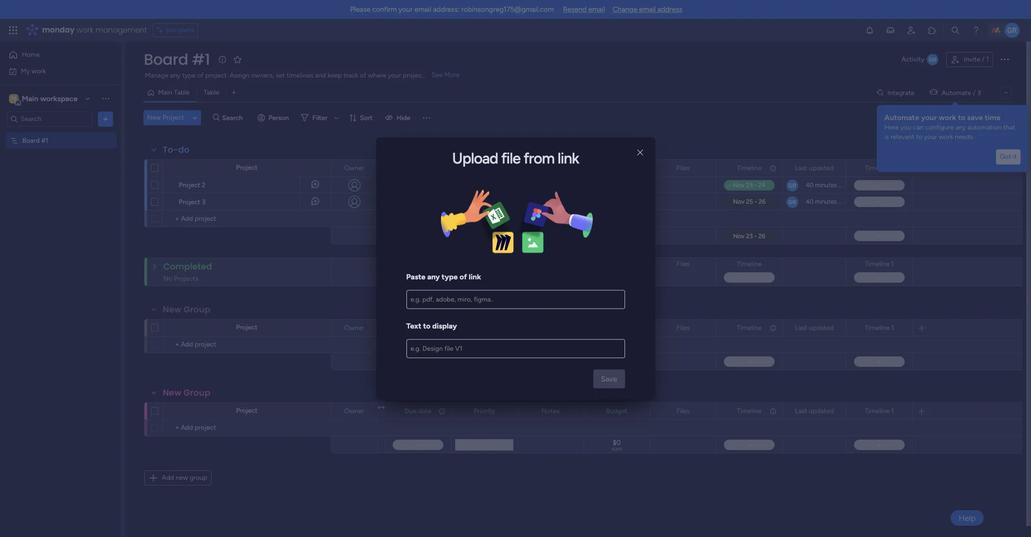 Task type: vqa. For each thing, say whether or not it's contained in the screenshot.
bottommost BOARD #1
yes



Task type: describe. For each thing, give the bounding box(es) containing it.
work inside "button"
[[32, 67, 46, 75]]

meeting
[[531, 182, 554, 189]]

board inside list box
[[22, 137, 40, 145]]

relevant
[[891, 133, 915, 141]]

automate your work to save time heading
[[885, 113, 1021, 123]]

add view image
[[232, 89, 236, 96]]

greg robinson image
[[1005, 23, 1021, 38]]

owner for 1st owner field
[[345, 164, 364, 172]]

dapulse checkmark sign image
[[727, 180, 732, 192]]

please confirm your email address: robinsongreg175@gmail.com
[[350, 5, 554, 14]]

1 minutes from the top
[[816, 182, 838, 189]]

email for resend email
[[589, 5, 606, 14]]

e.g. pdf, adobe, miro, figma.. field
[[407, 291, 625, 309]]

your down configure
[[925, 133, 938, 141]]

help button
[[951, 511, 985, 527]]

new project button
[[143, 110, 188, 125]]

0 horizontal spatial to
[[423, 322, 431, 331]]

add new group
[[162, 475, 207, 483]]

1 $0 from the top
[[613, 356, 621, 364]]

new project
[[147, 114, 184, 122]]

is
[[885, 133, 890, 141]]

table button
[[197, 85, 227, 100]]

v2 expand column image
[[378, 404, 385, 412]]

configure
[[926, 124, 955, 132]]

work down configure
[[940, 133, 954, 141]]

filter button
[[298, 110, 342, 125]]

new group field for owner
[[161, 387, 213, 400]]

it
[[1014, 153, 1018, 161]]

robinsongreg175@gmail.com
[[462, 5, 554, 14]]

resend email
[[563, 5, 606, 14]]

other
[[543, 199, 559, 206]]

monday work management
[[42, 25, 147, 36]]

2 notes from the top
[[542, 408, 560, 416]]

resend email link
[[563, 5, 606, 14]]

stands.
[[426, 72, 447, 80]]

add
[[162, 475, 174, 483]]

notifications image
[[866, 26, 875, 35]]

updated for notes
[[810, 164, 834, 172]]

manage any type of project. assign owners, set timelines and keep track of where your project stands.
[[145, 72, 447, 80]]

1 timeline field from the top
[[735, 163, 765, 174]]

/ for 1
[[983, 55, 985, 63]]

autopilot image
[[931, 86, 939, 98]]

email for change email address
[[640, 5, 656, 14]]

automate / 3
[[942, 89, 982, 97]]

project
[[403, 72, 425, 80]]

and
[[315, 72, 326, 80]]

see for see more
[[432, 71, 443, 79]]

main workspace
[[22, 94, 78, 103]]

text
[[407, 322, 422, 331]]

activity
[[902, 55, 925, 63]]

see for see plans
[[166, 26, 177, 34]]

home
[[22, 51, 40, 59]]

invite members image
[[907, 26, 917, 35]]

new for owner
[[163, 387, 181, 399]]

resend
[[563, 5, 587, 14]]

2 files field from the top
[[675, 260, 693, 270]]

search everything image
[[951, 26, 961, 35]]

where
[[368, 72, 387, 80]]

2 $0 from the top
[[613, 439, 621, 448]]

new for due date
[[163, 304, 181, 316]]

1 timeline 1 field from the top
[[863, 163, 897, 174]]

4 timeline 1 field from the top
[[863, 407, 897, 417]]

3 files field from the top
[[675, 323, 693, 334]]

inbox image
[[887, 26, 896, 35]]

1 $0 sum from the top
[[612, 356, 623, 369]]

Search field
[[220, 111, 248, 125]]

1 horizontal spatial 3
[[978, 89, 982, 97]]

last updated field for timeline
[[793, 407, 837, 417]]

filter
[[313, 114, 328, 122]]

2 notes field from the top
[[540, 407, 562, 417]]

2 due from the top
[[405, 408, 417, 416]]

1 vertical spatial link
[[469, 273, 481, 282]]

needs.
[[956, 133, 975, 141]]

upload
[[453, 149, 498, 167]]

paste any type of link
[[407, 273, 481, 282]]

automate for /
[[942, 89, 972, 97]]

my
[[21, 67, 30, 75]]

angle down image
[[193, 114, 197, 121]]

new group for owner
[[163, 387, 211, 399]]

1 files from the top
[[677, 164, 690, 172]]

last updated for notes
[[796, 164, 834, 172]]

owners,
[[251, 72, 274, 80]]

save
[[968, 113, 984, 122]]

updated for timeline
[[810, 408, 834, 416]]

automate your work to save time here you can configure any automation that is relevant to your work needs.
[[885, 113, 1016, 141]]

1 due date from the top
[[405, 324, 432, 332]]

3 owner field from the top
[[342, 407, 367, 417]]

timelines
[[287, 72, 314, 80]]

2 due date field from the top
[[403, 407, 434, 417]]

type for project.
[[182, 72, 196, 80]]

sort button
[[345, 110, 379, 125]]

2 $0 sum from the top
[[612, 439, 623, 453]]

high
[[478, 181, 492, 189]]

notes
[[555, 182, 571, 189]]

see more
[[432, 71, 460, 79]]

2 priority field from the top
[[472, 407, 498, 417]]

home button
[[6, 47, 102, 63]]

person
[[269, 114, 289, 122]]

project.
[[205, 72, 228, 80]]

add new group button
[[144, 471, 212, 486]]

got it
[[1001, 153, 1018, 161]]

you
[[901, 124, 912, 132]]

address
[[658, 5, 683, 14]]

4 files field from the top
[[675, 407, 693, 417]]

1 vertical spatial 3
[[202, 198, 206, 206]]

1 sum from the top
[[612, 363, 623, 369]]

1 priority field from the top
[[472, 163, 498, 174]]

that
[[1004, 124, 1016, 132]]

got
[[1001, 153, 1012, 161]]

2
[[202, 181, 206, 189]]

more
[[445, 71, 460, 79]]

4 timeline 1 from the top
[[866, 408, 895, 416]]

completed
[[163, 261, 212, 273]]

Search in workspace field
[[20, 114, 79, 125]]

v2 search image
[[213, 113, 220, 123]]

here
[[885, 124, 900, 132]]

1 horizontal spatial of
[[360, 72, 367, 80]]

1 40 minutes ago from the top
[[806, 182, 849, 189]]

3 timeline 1 from the top
[[866, 324, 895, 332]]

management
[[96, 25, 147, 36]]

last for timeline
[[796, 408, 808, 416]]

1 notes field from the top
[[540, 163, 562, 174]]

to-do
[[163, 144, 190, 156]]

invite
[[965, 55, 981, 63]]

/ for 3
[[974, 89, 976, 97]]

see plans
[[166, 26, 194, 34]]

invite / 1
[[965, 55, 990, 63]]

any for link
[[428, 273, 440, 282]]

3 files from the top
[[677, 324, 690, 332]]

select product image
[[9, 26, 18, 35]]

0 vertical spatial link
[[558, 149, 579, 167]]

close image
[[637, 149, 644, 157]]

2 timeline field from the top
[[735, 260, 765, 270]]

workspace image
[[9, 94, 18, 104]]

assign
[[230, 72, 250, 80]]

Completed field
[[161, 261, 215, 273]]

add to favorites image
[[233, 55, 242, 64]]

2 table from the left
[[204, 89, 219, 97]]

0 vertical spatial board
[[144, 49, 188, 70]]

address:
[[433, 5, 460, 14]]

workspace
[[40, 94, 78, 103]]

0 vertical spatial board #1
[[144, 49, 210, 70]]

priority for second priority field from the top of the page
[[474, 408, 495, 416]]

hide
[[397, 114, 411, 122]]



Task type: locate. For each thing, give the bounding box(es) containing it.
1 last updated field from the top
[[793, 163, 837, 174]]

option
[[0, 132, 121, 134]]

got it button
[[997, 150, 1021, 165]]

1 vertical spatial #1
[[41, 137, 48, 145]]

see plans button
[[153, 23, 198, 37]]

budget
[[606, 408, 628, 416]]

2 due date from the top
[[405, 408, 432, 416]]

0 vertical spatial new
[[147, 114, 161, 122]]

please
[[350, 5, 371, 14]]

main for main table
[[158, 89, 172, 97]]

To-do field
[[161, 144, 192, 156]]

1 vertical spatial new group field
[[161, 387, 213, 400]]

table left table button
[[174, 89, 190, 97]]

1 group from the top
[[184, 304, 211, 316]]

1 horizontal spatial type
[[442, 273, 458, 282]]

my work button
[[6, 64, 102, 79]]

2 last from the top
[[796, 324, 808, 332]]

group
[[184, 304, 211, 316], [184, 387, 211, 399]]

activity button
[[899, 52, 943, 67]]

2 vertical spatial to
[[423, 322, 431, 331]]

2 vertical spatial any
[[428, 273, 440, 282]]

3 last updated from the top
[[796, 408, 834, 416]]

1 vertical spatial /
[[974, 89, 976, 97]]

Due date field
[[403, 323, 434, 334], [403, 407, 434, 417]]

Priority field
[[472, 163, 498, 174], [472, 407, 498, 417]]

1 vertical spatial new
[[163, 304, 181, 316]]

workspace selection element
[[9, 93, 79, 105]]

0 vertical spatial #1
[[192, 49, 210, 70]]

board #1 up manage
[[144, 49, 210, 70]]

0 horizontal spatial board #1
[[22, 137, 48, 145]]

2 priority from the top
[[474, 408, 495, 416]]

1 vertical spatial date
[[418, 408, 432, 416]]

last updated
[[796, 164, 834, 172], [796, 324, 834, 332], [796, 408, 834, 416]]

0 horizontal spatial see
[[166, 26, 177, 34]]

group for owner
[[184, 387, 211, 399]]

keep
[[328, 72, 342, 80]]

1 vertical spatial due date field
[[403, 407, 434, 417]]

due left display
[[405, 324, 417, 332]]

2 updated from the top
[[810, 324, 834, 332]]

3 last updated field from the top
[[793, 407, 837, 417]]

due date right v2 expand column icon
[[405, 408, 432, 416]]

board up manage
[[144, 49, 188, 70]]

1 owner from the top
[[345, 164, 364, 172]]

hide button
[[382, 110, 416, 125]]

0 vertical spatial due date field
[[403, 323, 434, 334]]

0 horizontal spatial 3
[[202, 198, 206, 206]]

main inside workspace selection element
[[22, 94, 38, 103]]

1 vertical spatial type
[[442, 273, 458, 282]]

1 vertical spatial priority field
[[472, 407, 498, 417]]

2 horizontal spatial email
[[640, 5, 656, 14]]

0 vertical spatial type
[[182, 72, 196, 80]]

0 horizontal spatial any
[[170, 72, 181, 80]]

of for manage
[[197, 72, 204, 80]]

see inside button
[[166, 26, 177, 34]]

automate inside automate your work to save time here you can configure any automation that is relevant to your work needs.
[[885, 113, 920, 122]]

Files field
[[675, 163, 693, 174], [675, 260, 693, 270], [675, 323, 693, 334], [675, 407, 693, 417]]

1 vertical spatial owner field
[[342, 323, 367, 334]]

work up configure
[[939, 113, 957, 122]]

/ inside button
[[983, 55, 985, 63]]

notes
[[542, 164, 560, 172], [542, 408, 560, 416]]

last updated field for timeline 1
[[793, 323, 837, 334]]

2 vertical spatial updated
[[810, 408, 834, 416]]

your right where
[[388, 72, 401, 80]]

1 vertical spatial to
[[917, 133, 923, 141]]

any
[[170, 72, 181, 80], [956, 124, 967, 132], [428, 273, 440, 282]]

0 vertical spatial due
[[405, 324, 417, 332]]

2 owner field from the top
[[342, 323, 367, 334]]

0 vertical spatial last updated field
[[793, 163, 837, 174]]

1 timeline 1 from the top
[[866, 164, 895, 172]]

automation
[[968, 124, 1002, 132]]

/ up save
[[974, 89, 976, 97]]

upload file from link
[[453, 149, 579, 167]]

email left address:
[[415, 5, 432, 14]]

1 vertical spatial due date
[[405, 408, 432, 416]]

to
[[959, 113, 966, 122], [917, 133, 923, 141], [423, 322, 431, 331]]

updated
[[810, 164, 834, 172], [810, 324, 834, 332], [810, 408, 834, 416]]

2 minutes from the top
[[816, 198, 838, 206]]

Owner field
[[342, 163, 367, 174], [342, 323, 367, 334], [342, 407, 367, 417]]

sum
[[612, 363, 623, 369], [612, 446, 623, 453]]

1 horizontal spatial any
[[428, 273, 440, 282]]

to down the can
[[917, 133, 923, 141]]

1 table from the left
[[174, 89, 190, 97]]

3 email from the left
[[640, 5, 656, 14]]

0 horizontal spatial main
[[22, 94, 38, 103]]

0 vertical spatial any
[[170, 72, 181, 80]]

0 horizontal spatial table
[[174, 89, 190, 97]]

work right monday
[[77, 25, 94, 36]]

dapulse integrations image
[[877, 89, 884, 96]]

2 date from the top
[[418, 408, 432, 416]]

last updated field for notes
[[793, 163, 837, 174]]

1 owner field from the top
[[342, 163, 367, 174]]

New Group field
[[161, 304, 213, 316], [161, 387, 213, 400]]

0 vertical spatial see
[[166, 26, 177, 34]]

new group for due date
[[163, 304, 211, 316]]

1 last from the top
[[796, 164, 808, 172]]

1 40 from the top
[[806, 182, 814, 189]]

e.g. Design file V1 field
[[407, 340, 625, 359]]

timeline 1
[[866, 164, 895, 172], [866, 260, 895, 269], [866, 324, 895, 332], [866, 408, 895, 416]]

type for link
[[442, 273, 458, 282]]

1 email from the left
[[415, 5, 432, 14]]

1 vertical spatial see
[[432, 71, 443, 79]]

1 vertical spatial board
[[22, 137, 40, 145]]

1 priority from the top
[[474, 164, 495, 172]]

0 vertical spatial notes field
[[540, 163, 562, 174]]

last for timeline 1
[[796, 324, 808, 332]]

can
[[914, 124, 924, 132]]

2 vertical spatial last updated field
[[793, 407, 837, 417]]

1 ago from the top
[[839, 182, 849, 189]]

3 owner from the top
[[345, 408, 364, 416]]

1 horizontal spatial see
[[432, 71, 443, 79]]

1 vertical spatial any
[[956, 124, 967, 132]]

1 horizontal spatial /
[[983, 55, 985, 63]]

board #1 down search in workspace field
[[22, 137, 48, 145]]

2 horizontal spatial any
[[956, 124, 967, 132]]

text to display
[[407, 322, 457, 331]]

owner for 1st owner field from the bottom
[[345, 408, 364, 416]]

2 sum from the top
[[612, 446, 623, 453]]

1 last updated from the top
[[796, 164, 834, 172]]

0 horizontal spatial automate
[[885, 113, 920, 122]]

table down project.
[[204, 89, 219, 97]]

1
[[987, 55, 990, 63], [892, 164, 895, 172], [892, 260, 895, 269], [892, 324, 895, 332], [892, 408, 895, 416]]

main table button
[[143, 85, 197, 100]]

any inside automate your work to save time here you can configure any automation that is relevant to your work needs.
[[956, 124, 967, 132]]

see more link
[[431, 71, 461, 80]]

1 horizontal spatial automate
[[942, 89, 972, 97]]

of for paste
[[460, 273, 467, 282]]

email right change in the top of the page
[[640, 5, 656, 14]]

change
[[613, 5, 638, 14]]

2 ago from the top
[[839, 198, 849, 206]]

any right paste
[[428, 273, 440, 282]]

1 due date field from the top
[[403, 323, 434, 334]]

2 email from the left
[[589, 5, 606, 14]]

1 notes from the top
[[542, 164, 560, 172]]

1 vertical spatial $0 sum
[[612, 439, 623, 453]]

your right "confirm"
[[399, 5, 413, 14]]

3 last from the top
[[796, 408, 808, 416]]

1 horizontal spatial to
[[917, 133, 923, 141]]

see left plans
[[166, 26, 177, 34]]

2 40 minutes ago from the top
[[806, 198, 849, 206]]

0 vertical spatial 40 minutes ago
[[806, 182, 849, 189]]

owner for second owner field
[[345, 324, 364, 332]]

Timeline 1 field
[[863, 163, 897, 174], [863, 260, 897, 270], [863, 323, 897, 334], [863, 407, 897, 417]]

2 new group field from the top
[[161, 387, 213, 400]]

help image
[[972, 26, 982, 35]]

1 vertical spatial notes
[[542, 408, 560, 416]]

type
[[182, 72, 196, 80], [442, 273, 458, 282]]

table
[[174, 89, 190, 97], [204, 89, 219, 97]]

invite / 1 button
[[947, 52, 994, 67]]

Notes field
[[540, 163, 562, 174], [540, 407, 562, 417]]

3 down 2
[[202, 198, 206, 206]]

medium
[[473, 198, 497, 206]]

2 group from the top
[[184, 387, 211, 399]]

manage
[[145, 72, 168, 80]]

2 owner from the top
[[345, 324, 364, 332]]

board #1 list box
[[0, 131, 121, 277]]

0 vertical spatial priority field
[[472, 163, 498, 174]]

project 2
[[179, 181, 206, 189]]

to left save
[[959, 113, 966, 122]]

0 vertical spatial updated
[[810, 164, 834, 172]]

0 vertical spatial notes
[[542, 164, 560, 172]]

2 last updated from the top
[[796, 324, 834, 332]]

0 vertical spatial $0 sum
[[612, 356, 623, 369]]

from
[[524, 149, 555, 167]]

apps image
[[928, 26, 938, 35]]

0 vertical spatial ago
[[839, 182, 849, 189]]

0 horizontal spatial of
[[197, 72, 204, 80]]

board #1 inside list box
[[22, 137, 48, 145]]

project inside button
[[163, 114, 184, 122]]

plans
[[179, 26, 194, 34]]

main
[[158, 89, 172, 97], [22, 94, 38, 103]]

1 vertical spatial last
[[796, 324, 808, 332]]

confirm
[[373, 5, 397, 14]]

2 last updated field from the top
[[793, 323, 837, 334]]

see left more
[[432, 71, 443, 79]]

1 inside button
[[987, 55, 990, 63]]

column information image
[[770, 165, 778, 172], [439, 325, 446, 332], [439, 408, 446, 416], [770, 408, 778, 416]]

1 due from the top
[[405, 324, 417, 332]]

sum down budget field
[[612, 446, 623, 453]]

change email address
[[613, 5, 683, 14]]

column information image
[[770, 325, 778, 332]]

Board #1 field
[[142, 49, 212, 70]]

display
[[433, 322, 457, 331]]

0 vertical spatial 40
[[806, 182, 814, 189]]

40
[[806, 182, 814, 189], [806, 198, 814, 206]]

work right my
[[32, 67, 46, 75]]

4 timeline field from the top
[[735, 407, 765, 417]]

1 new group from the top
[[163, 304, 211, 316]]

integrate
[[888, 89, 915, 97]]

0 vertical spatial priority
[[474, 164, 495, 172]]

0 vertical spatial automate
[[942, 89, 972, 97]]

3 timeline 1 field from the top
[[863, 323, 897, 334]]

m
[[11, 94, 17, 103]]

file
[[502, 149, 521, 167]]

1 horizontal spatial table
[[204, 89, 219, 97]]

automate right the autopilot "icon"
[[942, 89, 972, 97]]

type right paste
[[442, 273, 458, 282]]

/ right invite
[[983, 55, 985, 63]]

email right resend
[[589, 5, 606, 14]]

main down manage
[[158, 89, 172, 97]]

0 vertical spatial last updated
[[796, 164, 834, 172]]

0 horizontal spatial /
[[974, 89, 976, 97]]

0 vertical spatial owner field
[[342, 163, 367, 174]]

priority for 1st priority field from the top of the page
[[474, 164, 495, 172]]

my work
[[21, 67, 46, 75]]

board #1
[[144, 49, 210, 70], [22, 137, 48, 145]]

2 files from the top
[[677, 260, 690, 269]]

1 new group field from the top
[[161, 304, 213, 316]]

1 date from the top
[[418, 324, 432, 332]]

to-
[[163, 144, 178, 156]]

group
[[190, 475, 207, 483]]

0 vertical spatial sum
[[612, 363, 623, 369]]

updated for timeline 1
[[810, 324, 834, 332]]

2 timeline 1 field from the top
[[863, 260, 897, 270]]

1 vertical spatial notes field
[[540, 407, 562, 417]]

1 vertical spatial board #1
[[22, 137, 48, 145]]

1 vertical spatial last updated
[[796, 324, 834, 332]]

0 vertical spatial $0
[[613, 356, 621, 364]]

3 updated from the top
[[810, 408, 834, 416]]

0 horizontal spatial type
[[182, 72, 196, 80]]

board
[[144, 49, 188, 70], [22, 137, 40, 145]]

1 vertical spatial $0
[[613, 439, 621, 448]]

1 horizontal spatial board #1
[[144, 49, 210, 70]]

due date left display
[[405, 324, 432, 332]]

#1 inside list box
[[41, 137, 48, 145]]

2 horizontal spatial of
[[460, 273, 467, 282]]

change email address link
[[613, 5, 683, 14]]

2 timeline 1 from the top
[[866, 260, 895, 269]]

link up e.g. pdf, adobe, miro, figma.. field
[[469, 273, 481, 282]]

1 horizontal spatial email
[[589, 5, 606, 14]]

1 vertical spatial owner
[[345, 324, 364, 332]]

any for project.
[[170, 72, 181, 80]]

collapse board header image
[[1003, 89, 1011, 97]]

main right 'workspace' "image"
[[22, 94, 38, 103]]

3 timeline field from the top
[[735, 323, 765, 334]]

0 vertical spatial last
[[796, 164, 808, 172]]

last for notes
[[796, 164, 808, 172]]

email
[[415, 5, 432, 14], [589, 5, 606, 14], [640, 5, 656, 14]]

project 3
[[179, 198, 206, 206]]

2 vertical spatial last
[[796, 408, 808, 416]]

arrow down image
[[331, 112, 342, 124]]

type down board #1 field
[[182, 72, 196, 80]]

due right v2 expand column icon
[[405, 408, 417, 416]]

#1 left show board description icon
[[192, 49, 210, 70]]

0 vertical spatial date
[[418, 324, 432, 332]]

main inside main table button
[[158, 89, 172, 97]]

to right the text
[[423, 322, 431, 331]]

1 vertical spatial group
[[184, 387, 211, 399]]

automate for your
[[885, 113, 920, 122]]

0 horizontal spatial email
[[415, 5, 432, 14]]

Last updated field
[[793, 163, 837, 174], [793, 323, 837, 334], [793, 407, 837, 417]]

0 vertical spatial 3
[[978, 89, 982, 97]]

1 vertical spatial due
[[405, 408, 417, 416]]

any down board #1 field
[[170, 72, 181, 80]]

1 vertical spatial 40 minutes ago
[[806, 198, 849, 206]]

0 vertical spatial to
[[959, 113, 966, 122]]

show board description image
[[217, 55, 228, 64]]

Budget field
[[604, 407, 630, 417]]

1 vertical spatial last updated field
[[793, 323, 837, 334]]

1 horizontal spatial board
[[144, 49, 188, 70]]

priority
[[474, 164, 495, 172], [474, 408, 495, 416]]

track
[[344, 72, 359, 80]]

1 updated from the top
[[810, 164, 834, 172]]

time
[[986, 113, 1001, 122]]

automate up the "you"
[[885, 113, 920, 122]]

timeline
[[738, 164, 762, 172], [866, 164, 890, 172], [738, 260, 762, 269], [866, 260, 890, 269], [738, 324, 762, 332], [866, 324, 890, 332], [738, 408, 762, 416], [866, 408, 890, 416]]

sort
[[360, 114, 373, 122]]

new inside button
[[147, 114, 161, 122]]

date left display
[[418, 324, 432, 332]]

0 horizontal spatial #1
[[41, 137, 48, 145]]

/
[[983, 55, 985, 63], [974, 89, 976, 97]]

your up the can
[[922, 113, 938, 122]]

main table
[[158, 89, 190, 97]]

0 vertical spatial group
[[184, 304, 211, 316]]

person button
[[254, 110, 295, 125]]

1 files field from the top
[[675, 163, 693, 174]]

#1 down search in workspace field
[[41, 137, 48, 145]]

1 vertical spatial sum
[[612, 446, 623, 453]]

paste
[[407, 273, 426, 282]]

4 files from the top
[[677, 408, 690, 416]]

date right v2 expand column icon
[[418, 408, 432, 416]]

2 new group from the top
[[163, 387, 211, 399]]

new
[[176, 475, 188, 483]]

2 40 from the top
[[806, 198, 814, 206]]

see
[[166, 26, 177, 34], [432, 71, 443, 79]]

due date
[[405, 324, 432, 332], [405, 408, 432, 416]]

any up needs.
[[956, 124, 967, 132]]

files
[[677, 164, 690, 172], [677, 260, 690, 269], [677, 324, 690, 332], [677, 408, 690, 416]]

last updated for timeline 1
[[796, 324, 834, 332]]

new group field for due date
[[161, 304, 213, 316]]

main for main workspace
[[22, 94, 38, 103]]

group for due date
[[184, 304, 211, 316]]

do
[[178, 144, 190, 156]]

1 vertical spatial ago
[[839, 198, 849, 206]]

Timeline field
[[735, 163, 765, 174], [735, 260, 765, 270], [735, 323, 765, 334], [735, 407, 765, 417]]

new group
[[163, 304, 211, 316], [163, 387, 211, 399]]

1 vertical spatial priority
[[474, 408, 495, 416]]

1 vertical spatial automate
[[885, 113, 920, 122]]

0 vertical spatial new group
[[163, 304, 211, 316]]

board down search in workspace field
[[22, 137, 40, 145]]

1 vertical spatial 40
[[806, 198, 814, 206]]

$0
[[613, 356, 621, 364], [613, 439, 621, 448]]

3 up save
[[978, 89, 982, 97]]

ago
[[839, 182, 849, 189], [839, 198, 849, 206]]

link up notes in the right top of the page
[[558, 149, 579, 167]]

1 vertical spatial updated
[[810, 324, 834, 332]]

0 vertical spatial /
[[983, 55, 985, 63]]

last updated for timeline
[[796, 408, 834, 416]]

sum up budget
[[612, 363, 623, 369]]

0 vertical spatial owner
[[345, 164, 364, 172]]

help
[[960, 514, 977, 524]]

monday
[[42, 25, 75, 36]]



